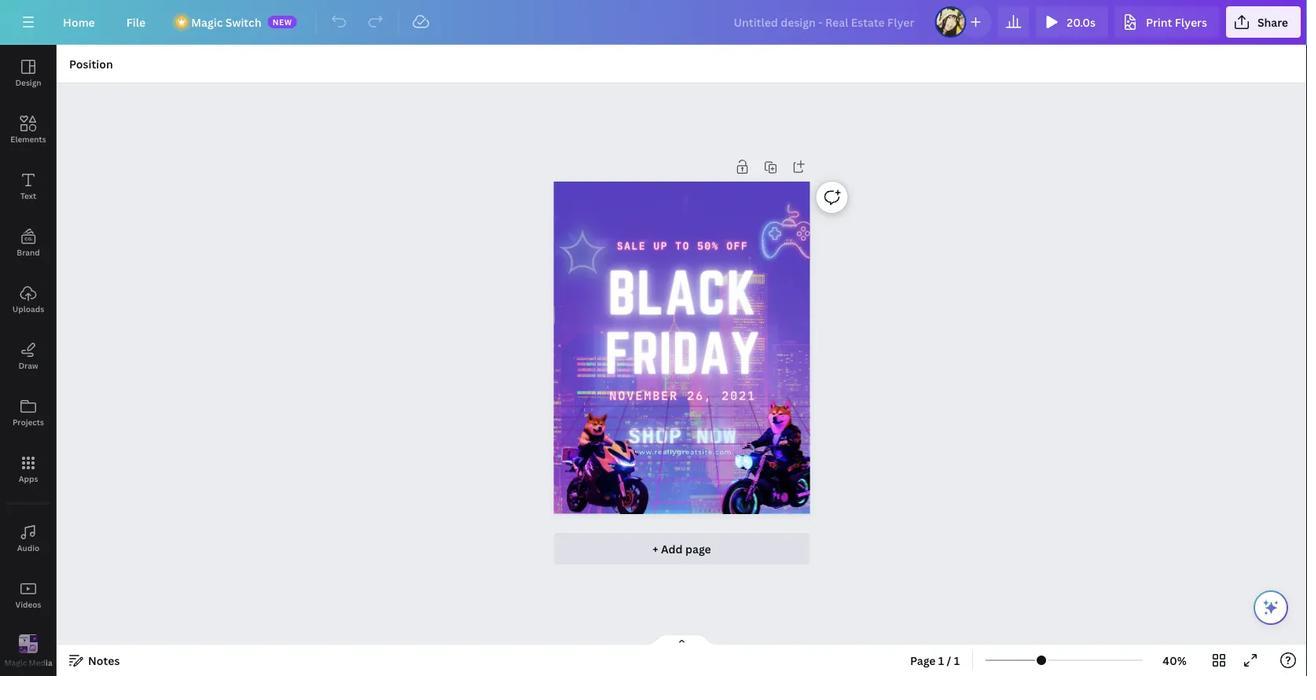 Task type: describe. For each thing, give the bounding box(es) containing it.
page 1 / 1
[[910, 653, 960, 668]]

switch
[[225, 15, 262, 29]]

videos
[[15, 599, 41, 610]]

share button
[[1226, 6, 1301, 38]]

brand
[[17, 247, 40, 257]]

draw button
[[0, 328, 57, 384]]

2021
[[722, 389, 756, 403]]

elements
[[10, 134, 46, 144]]

now
[[696, 423, 737, 448]]

www.reallygreatsite.com
[[633, 448, 732, 456]]

projects button
[[0, 384, 57, 441]]

apps button
[[0, 441, 57, 498]]

new
[[273, 17, 292, 27]]

november 26, 2021
[[609, 389, 756, 403]]

magic switch
[[191, 15, 262, 29]]

text
[[20, 190, 36, 201]]

sale up to 50% off
[[617, 240, 748, 252]]

print flyers button
[[1115, 6, 1220, 38]]

1 1 from the left
[[939, 653, 944, 668]]

Design title text field
[[721, 6, 929, 38]]

projects
[[13, 417, 44, 427]]

print
[[1146, 15, 1172, 29]]

40% button
[[1149, 648, 1201, 673]]

40%
[[1163, 653, 1187, 668]]

videos button
[[0, 567, 57, 623]]

shop now
[[628, 423, 737, 448]]

file button
[[114, 6, 158, 38]]

up
[[653, 240, 668, 252]]

add
[[661, 541, 683, 556]]

position
[[69, 56, 113, 71]]

file
[[126, 15, 146, 29]]

+
[[653, 541, 659, 556]]

magic for magic media
[[4, 657, 27, 668]]

notes
[[88, 653, 120, 668]]



Task type: vqa. For each thing, say whether or not it's contained in the screenshot.
colorful spotlight image
yes



Task type: locate. For each thing, give the bounding box(es) containing it.
26,
[[687, 389, 713, 403]]

page
[[910, 653, 936, 668]]

0 horizontal spatial 1
[[939, 653, 944, 668]]

magic inside button
[[4, 657, 27, 668]]

show pages image
[[644, 634, 720, 646]]

november
[[609, 389, 678, 403]]

home
[[63, 15, 95, 29]]

magic media button
[[0, 623, 57, 676]]

magic for magic switch
[[191, 15, 223, 29]]

+ add page button
[[554, 533, 810, 564]]

print flyers
[[1146, 15, 1208, 29]]

main menu bar
[[0, 0, 1307, 45]]

brand button
[[0, 215, 57, 271]]

1
[[939, 653, 944, 668], [954, 653, 960, 668]]

black
[[608, 260, 757, 326]]

1 right "/"
[[954, 653, 960, 668]]

shop
[[628, 423, 683, 448]]

1 horizontal spatial 1
[[954, 653, 960, 668]]

media
[[29, 657, 52, 668]]

side panel tab list
[[0, 45, 57, 676]]

magic
[[191, 15, 223, 29], [4, 657, 27, 668]]

canva assistant image
[[1262, 598, 1281, 617]]

elements button
[[0, 101, 57, 158]]

colorful spotlight image
[[554, 211, 775, 558], [664, 215, 885, 563]]

position button
[[63, 51, 119, 76]]

sale
[[617, 240, 646, 252]]

home link
[[50, 6, 108, 38]]

flyers
[[1175, 15, 1208, 29]]

/
[[947, 653, 952, 668]]

page
[[686, 541, 711, 556]]

audio button
[[0, 510, 57, 567]]

2 1 from the left
[[954, 653, 960, 668]]

apps
[[19, 473, 38, 484]]

to
[[675, 240, 690, 252]]

1 horizontal spatial magic
[[191, 15, 223, 29]]

magic left the switch
[[191, 15, 223, 29]]

magic inside main menu bar
[[191, 15, 223, 29]]

20.0s button
[[1036, 6, 1109, 38]]

design button
[[0, 45, 57, 101]]

uploads button
[[0, 271, 57, 328]]

1 vertical spatial magic
[[4, 657, 27, 668]]

design
[[15, 77, 41, 88]]

notes button
[[63, 648, 126, 673]]

friday
[[605, 322, 760, 384]]

0 vertical spatial magic
[[191, 15, 223, 29]]

share
[[1258, 15, 1289, 29]]

text button
[[0, 158, 57, 215]]

off
[[726, 240, 748, 252]]

uploads
[[12, 303, 44, 314]]

0 horizontal spatial magic
[[4, 657, 27, 668]]

20.0s
[[1067, 15, 1096, 29]]

50%
[[697, 240, 719, 252]]

magic media
[[4, 657, 52, 668]]

1 left "/"
[[939, 653, 944, 668]]

+ add page
[[653, 541, 711, 556]]

draw
[[18, 360, 38, 371]]

magic left media
[[4, 657, 27, 668]]

audio
[[17, 542, 40, 553]]



